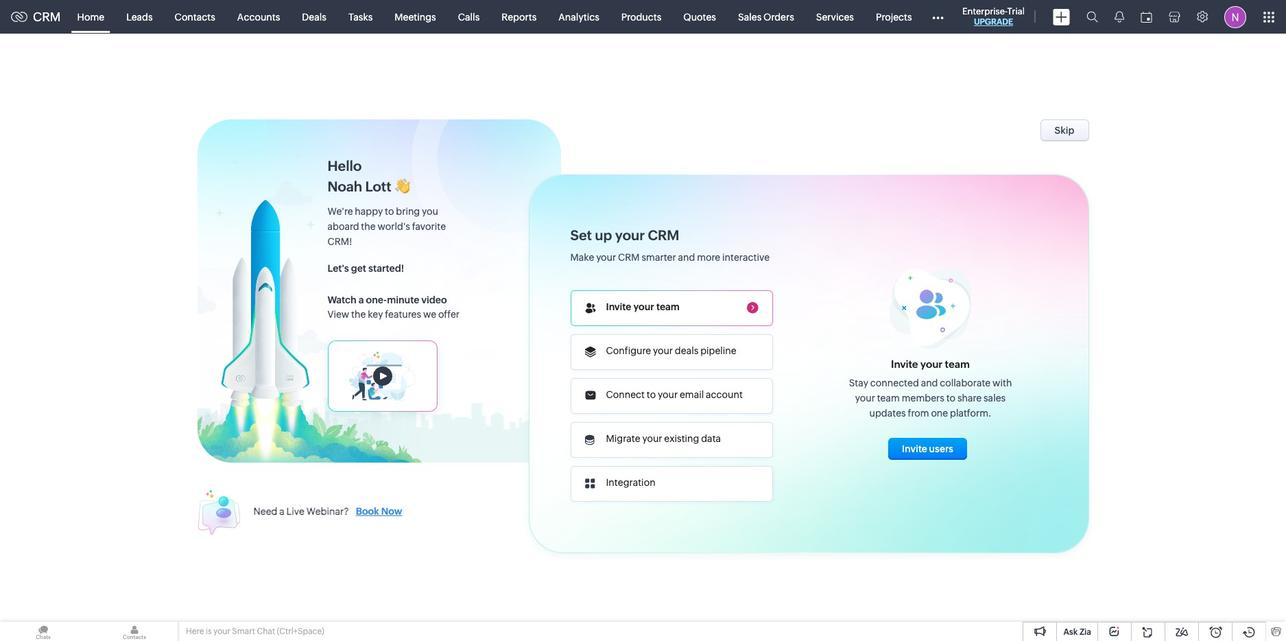 Task type: vqa. For each thing, say whether or not it's contained in the screenshot.
Company Settings
no



Task type: describe. For each thing, give the bounding box(es) containing it.
leads link
[[115, 0, 164, 33]]

pipeline
[[701, 345, 737, 356]]

your down up
[[597, 252, 616, 263]]

quotes link
[[673, 0, 728, 33]]

invite users
[[903, 443, 954, 454]]

book now link
[[349, 506, 402, 517]]

email
[[680, 389, 704, 400]]

make your crm smarter and more interactive
[[571, 252, 770, 263]]

to inside stay connected and collaborate with your team members to share sales updates from one platform.
[[947, 393, 956, 404]]

1 horizontal spatial crm
[[618, 252, 640, 263]]

smart
[[232, 627, 255, 636]]

data
[[702, 433, 721, 444]]

get
[[351, 263, 367, 274]]

services link
[[806, 0, 865, 33]]

set
[[571, 227, 592, 243]]

sales orders link
[[728, 0, 806, 33]]

calendar image
[[1141, 11, 1153, 22]]

search image
[[1087, 11, 1099, 23]]

crm link
[[11, 10, 61, 24]]

2 horizontal spatial team
[[946, 358, 971, 370]]

we're
[[328, 206, 353, 217]]

up
[[595, 227, 613, 243]]

sales
[[739, 11, 762, 22]]

ask
[[1064, 627, 1078, 637]]

minute
[[387, 294, 420, 305]]

features
[[385, 309, 421, 320]]

account
[[706, 389, 743, 400]]

let's get started!
[[328, 263, 404, 274]]

configure your deals pipeline
[[606, 345, 737, 356]]

with
[[993, 377, 1013, 388]]

the for world's
[[361, 221, 376, 232]]

migrate
[[606, 433, 641, 444]]

sales orders
[[739, 11, 795, 22]]

your left deals
[[653, 345, 673, 356]]

0 horizontal spatial crm
[[33, 10, 61, 24]]

home link
[[66, 0, 115, 33]]

your up stay connected and collaborate with your team members to share sales updates from one platform.
[[921, 358, 943, 370]]

here is your smart chat (ctrl+space)
[[186, 627, 324, 636]]

deals
[[302, 11, 327, 22]]

is
[[206, 627, 212, 636]]

one
[[932, 408, 949, 419]]

services
[[817, 11, 855, 22]]

hello
[[328, 158, 362, 174]]

search element
[[1079, 0, 1107, 34]]

deals
[[675, 345, 699, 356]]

accounts
[[237, 11, 280, 22]]

platform.
[[951, 408, 992, 419]]

1 vertical spatial invite
[[892, 358, 919, 370]]

users
[[930, 443, 954, 454]]

create menu image
[[1054, 9, 1071, 25]]

now
[[381, 506, 402, 517]]

configure
[[606, 345, 651, 356]]

contacts link
[[164, 0, 226, 33]]

interactive
[[723, 252, 770, 263]]

book
[[356, 506, 379, 517]]

to inside we're happy to bring you aboard the world's favorite crm!
[[385, 206, 394, 217]]

noah
[[328, 178, 363, 194]]

here
[[186, 627, 204, 636]]

1 horizontal spatial invite your team
[[892, 358, 971, 370]]

products
[[622, 11, 662, 22]]

signals element
[[1107, 0, 1133, 34]]

chat
[[257, 627, 275, 636]]

trial
[[1008, 6, 1025, 16]]

profile element
[[1217, 0, 1255, 33]]

one-
[[366, 294, 387, 305]]

enterprise-
[[963, 6, 1008, 16]]

hello noah lott
[[328, 158, 392, 194]]

leads
[[126, 11, 153, 22]]

meetings
[[395, 11, 436, 22]]

crm!
[[328, 236, 353, 247]]

quotes
[[684, 11, 717, 22]]

analytics
[[559, 11, 600, 22]]

connected
[[871, 377, 920, 388]]

skip
[[1055, 125, 1075, 136]]

your up configure
[[634, 301, 655, 312]]

tasks
[[349, 11, 373, 22]]

let's
[[328, 263, 349, 274]]

connect
[[606, 389, 645, 400]]

0 vertical spatial invite your team
[[606, 301, 680, 312]]

lott
[[366, 178, 392, 194]]



Task type: locate. For each thing, give the bounding box(es) containing it.
1 vertical spatial the
[[351, 309, 366, 320]]

share
[[958, 393, 982, 404]]

ask zia
[[1064, 627, 1092, 637]]

key
[[368, 309, 383, 320]]

offer
[[438, 309, 460, 320]]

0 horizontal spatial to
[[385, 206, 394, 217]]

you
[[422, 206, 439, 217]]

profile image
[[1225, 6, 1247, 28]]

1 vertical spatial a
[[280, 506, 285, 517]]

1 vertical spatial invite your team
[[892, 358, 971, 370]]

invite your team up configure
[[606, 301, 680, 312]]

the down happy at top left
[[361, 221, 376, 232]]

chats image
[[0, 622, 86, 641]]

tasks link
[[338, 0, 384, 33]]

deals link
[[291, 0, 338, 33]]

crm up smarter
[[648, 227, 680, 243]]

sales
[[984, 393, 1006, 404]]

a
[[359, 294, 364, 305], [280, 506, 285, 517]]

the
[[361, 221, 376, 232], [351, 309, 366, 320]]

updates
[[870, 408, 906, 419]]

zia
[[1080, 627, 1092, 637]]

invite inside invite users button
[[903, 443, 928, 454]]

watch a one-minute video view the key features we offer
[[328, 294, 460, 320]]

0 vertical spatial a
[[359, 294, 364, 305]]

0 vertical spatial team
[[657, 301, 680, 312]]

0 vertical spatial the
[[361, 221, 376, 232]]

0 horizontal spatial team
[[657, 301, 680, 312]]

1 vertical spatial crm
[[648, 227, 680, 243]]

signals image
[[1115, 11, 1125, 23]]

0 vertical spatial crm
[[33, 10, 61, 24]]

smarter
[[642, 252, 677, 263]]

members
[[902, 393, 945, 404]]

1 horizontal spatial team
[[878, 393, 900, 404]]

your right migrate
[[643, 433, 663, 444]]

happy
[[355, 206, 383, 217]]

1 horizontal spatial and
[[922, 377, 939, 388]]

the left the key on the left top of page
[[351, 309, 366, 320]]

Other Modules field
[[924, 6, 953, 28]]

reports link
[[491, 0, 548, 33]]

0 horizontal spatial invite your team
[[606, 301, 680, 312]]

existing
[[665, 433, 700, 444]]

create menu element
[[1045, 0, 1079, 33]]

1 vertical spatial team
[[946, 358, 971, 370]]

favorite
[[412, 221, 446, 232]]

more
[[697, 252, 721, 263]]

invite up connected
[[892, 358, 919, 370]]

world's
[[378, 221, 410, 232]]

we
[[423, 309, 437, 320]]

2 horizontal spatial to
[[947, 393, 956, 404]]

team inside stay connected and collaborate with your team members to share sales updates from one platform.
[[878, 393, 900, 404]]

your
[[616, 227, 645, 243], [597, 252, 616, 263], [634, 301, 655, 312], [653, 345, 673, 356], [921, 358, 943, 370], [658, 389, 678, 400], [856, 393, 876, 404], [643, 433, 663, 444], [213, 627, 231, 636]]

invite
[[606, 301, 632, 312], [892, 358, 919, 370], [903, 443, 928, 454]]

crm left home link
[[33, 10, 61, 24]]

2 vertical spatial invite
[[903, 443, 928, 454]]

stay
[[849, 377, 869, 388]]

team
[[657, 301, 680, 312], [946, 358, 971, 370], [878, 393, 900, 404]]

your left email
[[658, 389, 678, 400]]

projects
[[876, 11, 913, 22]]

team up configure your deals pipeline
[[657, 301, 680, 312]]

and left the more
[[678, 252, 696, 263]]

need
[[254, 506, 278, 517]]

team up 'updates'
[[878, 393, 900, 404]]

make
[[571, 252, 595, 263]]

to left share
[[947, 393, 956, 404]]

2 horizontal spatial crm
[[648, 227, 680, 243]]

team up the collaborate on the bottom of the page
[[946, 358, 971, 370]]

to
[[385, 206, 394, 217], [647, 389, 656, 400], [947, 393, 956, 404]]

watch
[[328, 294, 357, 305]]

accounts link
[[226, 0, 291, 33]]

products link
[[611, 0, 673, 33]]

your inside stay connected and collaborate with your team members to share sales updates from one platform.
[[856, 393, 876, 404]]

reports
[[502, 11, 537, 22]]

aboard
[[328, 221, 359, 232]]

and inside stay connected and collaborate with your team members to share sales updates from one platform.
[[922, 377, 939, 388]]

analytics link
[[548, 0, 611, 33]]

invite left users
[[903, 443, 928, 454]]

calls link
[[447, 0, 491, 33]]

your right is
[[213, 627, 231, 636]]

1 horizontal spatial to
[[647, 389, 656, 400]]

1 horizontal spatial a
[[359, 294, 364, 305]]

enterprise-trial upgrade
[[963, 6, 1025, 27]]

your right up
[[616, 227, 645, 243]]

collaborate
[[941, 377, 991, 388]]

projects link
[[865, 0, 924, 33]]

from
[[908, 408, 930, 419]]

we're happy to bring you aboard the world's favorite crm!
[[328, 206, 446, 247]]

a for one-
[[359, 294, 364, 305]]

0 vertical spatial invite
[[606, 301, 632, 312]]

the inside the 'watch a one-minute video view the key features we offer'
[[351, 309, 366, 320]]

the for key
[[351, 309, 366, 320]]

crm down set up your crm
[[618, 252, 640, 263]]

to right connect
[[647, 389, 656, 400]]

a for live
[[280, 506, 285, 517]]

live
[[287, 506, 305, 517]]

webinar?
[[307, 506, 349, 517]]

contacts image
[[91, 622, 178, 641]]

started!
[[369, 263, 404, 274]]

0 horizontal spatial a
[[280, 506, 285, 517]]

a left the live
[[280, 506, 285, 517]]

invite your team
[[606, 301, 680, 312], [892, 358, 971, 370]]

to up world's
[[385, 206, 394, 217]]

need a live webinar? book now
[[254, 506, 402, 517]]

(ctrl+space)
[[277, 627, 324, 636]]

migrate your existing data
[[606, 433, 721, 444]]

1 vertical spatial and
[[922, 377, 939, 388]]

a left 'one-'
[[359, 294, 364, 305]]

calls
[[458, 11, 480, 22]]

set up your crm
[[571, 227, 680, 243]]

integration
[[606, 477, 656, 488]]

bring
[[396, 206, 420, 217]]

the inside we're happy to bring you aboard the world's favorite crm!
[[361, 221, 376, 232]]

view
[[328, 309, 350, 320]]

a inside the 'watch a one-minute video view the key features we offer'
[[359, 294, 364, 305]]

upgrade
[[975, 17, 1014, 27]]

0 vertical spatial and
[[678, 252, 696, 263]]

invite your team up stay connected and collaborate with your team members to share sales updates from one platform.
[[892, 358, 971, 370]]

home
[[77, 11, 104, 22]]

invite up configure
[[606, 301, 632, 312]]

and up members
[[922, 377, 939, 388]]

2 vertical spatial crm
[[618, 252, 640, 263]]

skip button
[[1041, 119, 1090, 141]]

video
[[422, 294, 447, 305]]

connect to your email account
[[606, 389, 743, 400]]

2 vertical spatial team
[[878, 393, 900, 404]]

meetings link
[[384, 0, 447, 33]]

0 horizontal spatial and
[[678, 252, 696, 263]]

contacts
[[175, 11, 215, 22]]

your down stay
[[856, 393, 876, 404]]



